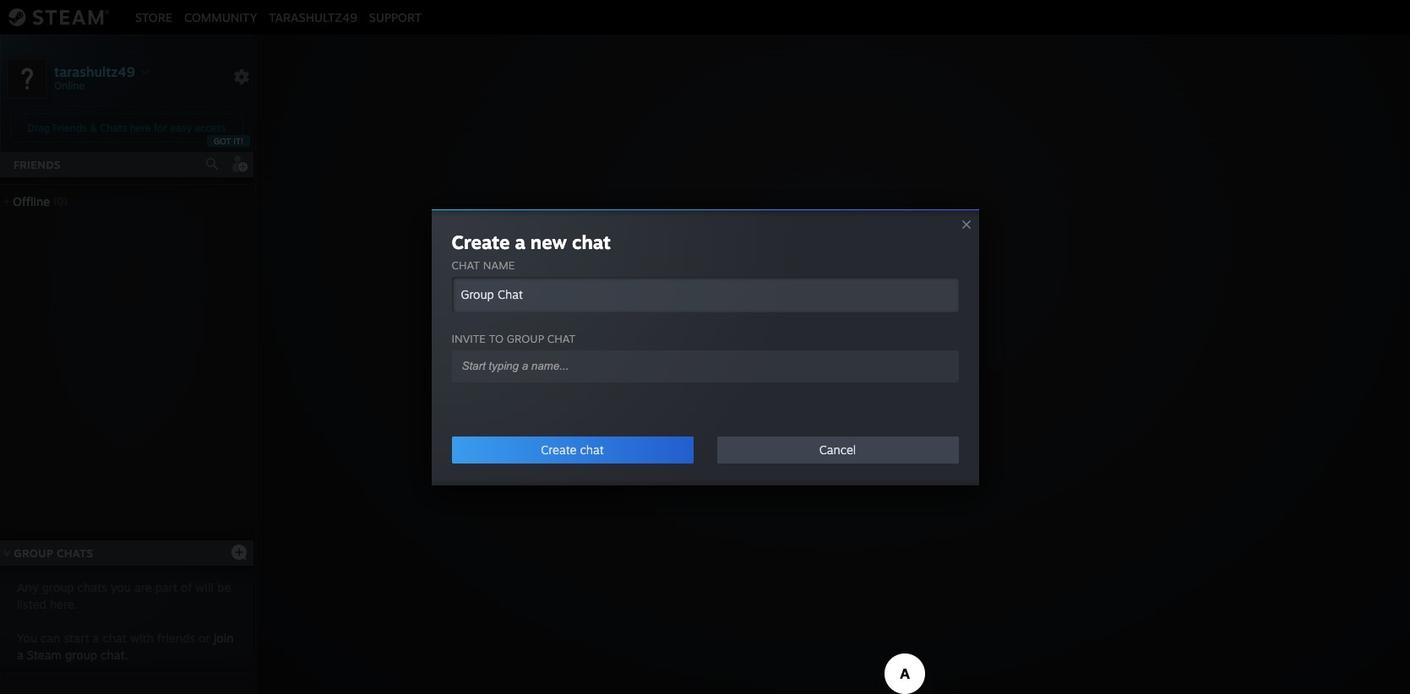 Task type: vqa. For each thing, say whether or not it's contained in the screenshot.
No One Has Been Invited
no



Task type: locate. For each thing, give the bounding box(es) containing it.
group right friend
[[824, 373, 863, 390]]

chats
[[100, 122, 127, 134], [57, 547, 93, 560]]

chat
[[452, 258, 480, 272], [867, 373, 896, 390]]

you can start a chat with friends or
[[17, 631, 214, 646]]

a right click
[[753, 373, 760, 390]]

group
[[824, 373, 863, 390], [14, 547, 53, 560]]

friends down "drag"
[[14, 158, 61, 172]]

group up any
[[14, 547, 53, 560]]

create
[[452, 230, 510, 253], [541, 442, 577, 457]]

support link
[[363, 10, 428, 24]]

create chat
[[541, 442, 604, 457]]

chat
[[572, 230, 611, 253], [547, 332, 576, 345], [580, 442, 604, 457], [103, 631, 127, 646]]

1 vertical spatial group
[[42, 581, 74, 595]]

0 vertical spatial create
[[452, 230, 510, 253]]

0 horizontal spatial to
[[489, 332, 504, 345]]

chats right &
[[100, 122, 127, 134]]

1 vertical spatial group
[[14, 547, 53, 560]]

0 horizontal spatial tarashultz49
[[54, 63, 135, 80]]

create a new chat
[[452, 230, 611, 253]]

friends left &
[[53, 122, 87, 134]]

group up here.
[[42, 581, 74, 595]]

a
[[515, 230, 526, 253], [753, 373, 760, 390], [93, 631, 99, 646], [17, 648, 24, 662]]

listed
[[17, 597, 46, 612]]

1 vertical spatial create
[[541, 442, 577, 457]]

chat.
[[101, 648, 128, 662]]

friends
[[53, 122, 87, 134], [14, 158, 61, 172]]

group down start
[[65, 648, 97, 662]]

or left join
[[199, 631, 210, 646]]

of
[[181, 581, 192, 595]]

part
[[155, 581, 178, 595]]

a for new
[[515, 230, 526, 253]]

drag friends & chats here for easy access
[[27, 122, 226, 134]]

1 vertical spatial friends
[[14, 158, 61, 172]]

support
[[369, 10, 422, 24]]

are
[[134, 581, 152, 595]]

any
[[17, 581, 38, 595]]

community link
[[178, 10, 263, 24]]

0 vertical spatial to
[[489, 332, 504, 345]]

0 vertical spatial group
[[824, 373, 863, 390]]

create a group chat image
[[231, 544, 248, 561]]

create inside button
[[541, 442, 577, 457]]

tarashultz49 up &
[[54, 63, 135, 80]]

1 vertical spatial or
[[199, 631, 210, 646]]

0 horizontal spatial group
[[14, 547, 53, 560]]

add a friend image
[[230, 155, 248, 173]]

1 horizontal spatial create
[[541, 442, 577, 457]]

join a steam group chat.
[[17, 631, 234, 662]]

a left 'new'
[[515, 230, 526, 253]]

new
[[531, 230, 567, 253]]

group
[[507, 332, 544, 345], [42, 581, 74, 595], [65, 648, 97, 662]]

1 horizontal spatial chats
[[100, 122, 127, 134]]

chat left name
[[452, 258, 480, 272]]

to left start!
[[900, 373, 913, 390]]

or right friend
[[807, 373, 821, 390]]

tarashultz49 left the support
[[269, 10, 357, 24]]

can
[[41, 631, 60, 646]]

0 horizontal spatial chat
[[452, 258, 480, 272]]

0 horizontal spatial create
[[452, 230, 510, 253]]

any group chats you are part of will be listed here.
[[17, 581, 231, 612]]

0 horizontal spatial or
[[199, 631, 210, 646]]

drag
[[27, 122, 50, 134]]

0 vertical spatial chat
[[452, 258, 480, 272]]

chat name
[[452, 258, 515, 272]]

0 horizontal spatial chats
[[57, 547, 93, 560]]

will
[[195, 581, 214, 595]]

chat left start!
[[867, 373, 896, 390]]

join a steam group chat. link
[[17, 631, 234, 662]]

a down you
[[17, 648, 24, 662]]

1 vertical spatial to
[[900, 373, 913, 390]]

a inside join a steam group chat.
[[17, 648, 24, 662]]

store
[[135, 10, 172, 24]]

None text field
[[452, 277, 959, 312]]

to
[[489, 332, 504, 345], [900, 373, 913, 390]]

or
[[807, 373, 821, 390], [199, 631, 210, 646]]

to right invite on the left top of page
[[489, 332, 504, 345]]

&
[[90, 122, 97, 134]]

group chats
[[14, 547, 93, 560]]

0 vertical spatial or
[[807, 373, 821, 390]]

1 horizontal spatial group
[[824, 373, 863, 390]]

0 vertical spatial chats
[[100, 122, 127, 134]]

chats up the chats
[[57, 547, 93, 560]]

group right invite on the left top of page
[[507, 332, 544, 345]]

you
[[17, 631, 37, 646]]

manage friends list settings image
[[233, 68, 250, 85]]

2 vertical spatial group
[[65, 648, 97, 662]]

tarashultz49
[[269, 10, 357, 24], [54, 63, 135, 80]]

1 vertical spatial chat
[[867, 373, 896, 390]]

join
[[214, 631, 234, 646]]

0 vertical spatial tarashultz49
[[269, 10, 357, 24]]

0 vertical spatial group
[[507, 332, 544, 345]]

a right start
[[93, 631, 99, 646]]

friends
[[157, 631, 195, 646]]

group inside join a steam group chat.
[[65, 648, 97, 662]]

be
[[217, 581, 231, 595]]

for
[[154, 122, 167, 134]]

create for create a new chat
[[452, 230, 510, 253]]



Task type: describe. For each thing, give the bounding box(es) containing it.
a for steam
[[17, 648, 24, 662]]

with
[[130, 631, 154, 646]]

access
[[195, 122, 226, 134]]

1 horizontal spatial tarashultz49
[[269, 10, 357, 24]]

start!
[[917, 373, 950, 390]]

community
[[184, 10, 257, 24]]

create for create chat
[[541, 442, 577, 457]]

1 horizontal spatial chat
[[867, 373, 896, 390]]

collapse chats list image
[[0, 550, 20, 557]]

start
[[64, 631, 89, 646]]

1 vertical spatial tarashultz49
[[54, 63, 135, 80]]

offline
[[13, 194, 50, 209]]

0 vertical spatial friends
[[53, 122, 87, 134]]

click a friend or group chat to start!
[[719, 373, 950, 390]]

chats
[[77, 581, 107, 595]]

invite
[[452, 332, 486, 345]]

you
[[111, 581, 131, 595]]

easy
[[170, 122, 192, 134]]

1 horizontal spatial to
[[900, 373, 913, 390]]

1 horizontal spatial or
[[807, 373, 821, 390]]

store link
[[129, 10, 178, 24]]

group inside any group chats you are part of will be listed here.
[[42, 581, 74, 595]]

a for friend
[[753, 373, 760, 390]]

steam
[[27, 648, 62, 662]]

invite to group chat
[[452, 332, 576, 345]]

1 vertical spatial chats
[[57, 547, 93, 560]]

cancel
[[819, 442, 856, 457]]

cancel button
[[717, 436, 959, 463]]

here.
[[50, 597, 78, 612]]

friend
[[764, 373, 803, 390]]

tarashultz49 link
[[263, 10, 363, 24]]

search my friends list image
[[204, 156, 220, 172]]

create chat button
[[452, 436, 693, 463]]

click
[[719, 373, 749, 390]]

here
[[130, 122, 151, 134]]

chat inside button
[[580, 442, 604, 457]]

name
[[483, 258, 515, 272]]

Start typing a name... text field
[[460, 359, 937, 373]]



